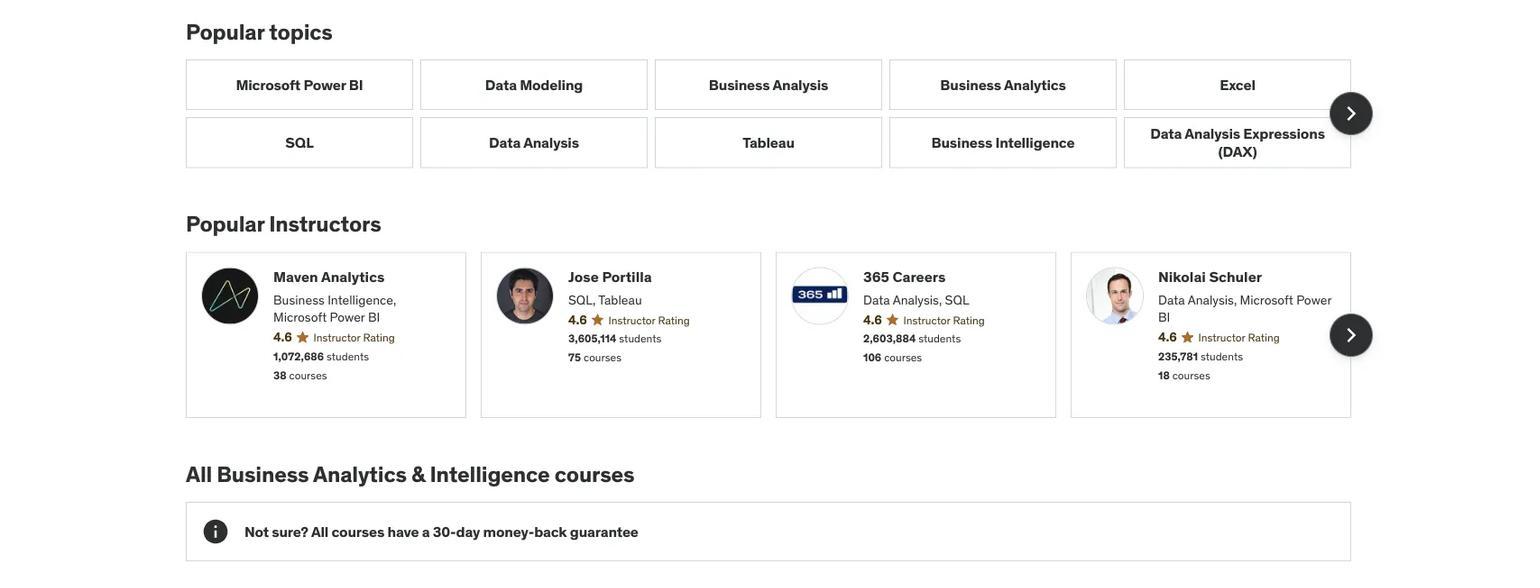 Task type: describe. For each thing, give the bounding box(es) containing it.
data for data analysis
[[489, 133, 521, 152]]

business for business intelligence
[[932, 133, 993, 152]]

topics
[[269, 18, 333, 45]]

popular topics
[[186, 18, 333, 45]]

data for data analysis expressions (dax)
[[1151, 125, 1182, 143]]

38
[[273, 369, 287, 383]]

not
[[245, 523, 269, 541]]

jose portilla link
[[569, 267, 746, 288]]

data inside 365 careers data analysis, sql
[[864, 292, 890, 308]]

a
[[422, 523, 430, 541]]

2,603,884
[[864, 332, 916, 346]]

rating for portilla
[[658, 313, 690, 327]]

instructor rating for portilla
[[609, 313, 690, 327]]

business analytics
[[941, 75, 1066, 94]]

106
[[864, 351, 882, 365]]

235,781
[[1159, 350, 1199, 364]]

jose
[[569, 268, 599, 286]]

have
[[388, 523, 419, 541]]

2,603,884 students 106 courses
[[864, 332, 961, 365]]

business inside 'maven analytics business intelligence, microsoft power bi'
[[273, 292, 325, 308]]

microsoft power bi link
[[186, 59, 413, 110]]

data modeling
[[485, 75, 583, 94]]

analysis, for schuler
[[1188, 292, 1237, 308]]

sql,
[[569, 292, 596, 308]]

courses for 2,603,884 students 106 courses
[[885, 351, 923, 365]]

instructor for portilla
[[609, 313, 656, 327]]

data analysis expressions (dax) link
[[1124, 117, 1352, 168]]

235,781 students 18 courses
[[1159, 350, 1244, 383]]

4.6 for jose portilla
[[569, 312, 587, 328]]

nikolai schuler data analysis, microsoft power bi
[[1159, 268, 1332, 326]]

business analytics link
[[890, 59, 1117, 110]]

maven analytics business intelligence, microsoft power bi
[[273, 268, 396, 326]]

instructors
[[269, 211, 381, 238]]

0 vertical spatial microsoft
[[236, 75, 301, 94]]

1 vertical spatial intelligence
[[430, 461, 550, 488]]

expressions
[[1244, 125, 1326, 143]]

1,072,686 students 38 courses
[[273, 350, 369, 383]]

excel link
[[1124, 59, 1352, 110]]

microsoft power bi
[[236, 75, 363, 94]]

business for business analytics
[[941, 75, 1002, 94]]

students for portilla
[[619, 332, 662, 346]]

analysis, for careers
[[893, 292, 942, 308]]

guarantee
[[570, 523, 639, 541]]

365
[[864, 268, 890, 286]]

business for business analysis
[[709, 75, 770, 94]]

data modeling link
[[421, 59, 648, 110]]

instructor for careers
[[904, 313, 951, 327]]

tableau link
[[655, 117, 883, 168]]

popular for popular topics
[[186, 18, 265, 45]]

courses up the guarantee
[[555, 461, 635, 488]]

sure?
[[272, 523, 309, 541]]

1 horizontal spatial intelligence
[[996, 133, 1075, 152]]

4.6 for 365 careers
[[864, 312, 882, 328]]

students for analytics
[[327, 350, 369, 364]]

back
[[534, 523, 567, 541]]

4.6 for maven analytics
[[273, 329, 292, 346]]

bi for nikolai schuler
[[1159, 309, 1171, 326]]

nikolai schuler link
[[1159, 267, 1337, 288]]

analytics for maven
[[321, 268, 385, 286]]

instructor rating for schuler
[[1199, 331, 1280, 345]]

sql inside 365 careers data analysis, sql
[[945, 292, 970, 308]]

analysis for data analysis
[[524, 133, 579, 152]]

tableau inside jose portilla sql, tableau
[[599, 292, 642, 308]]

maven
[[273, 268, 318, 286]]

intelligence,
[[328, 292, 396, 308]]

data analysis expressions (dax)
[[1151, 125, 1326, 161]]

instructor for analytics
[[314, 331, 361, 345]]

tableau inside tableau link
[[743, 133, 795, 152]]

all business analytics & intelligence courses
[[186, 461, 635, 488]]

courses for 1,072,686 students 38 courses
[[289, 369, 327, 383]]

schuler
[[1210, 268, 1263, 286]]

data inside nikolai schuler data analysis, microsoft power bi
[[1159, 292, 1186, 308]]

1,072,686
[[273, 350, 324, 364]]

popular instructors
[[186, 211, 381, 238]]

analysis for data analysis expressions (dax)
[[1185, 125, 1241, 143]]

money-
[[483, 523, 534, 541]]

courses for 235,781 students 18 courses
[[1173, 369, 1211, 383]]

rating for careers
[[953, 313, 985, 327]]



Task type: locate. For each thing, give the bounding box(es) containing it.
data for data modeling
[[485, 75, 517, 94]]

rating for analytics
[[363, 331, 395, 345]]

next image
[[1337, 321, 1366, 350]]

(dax)
[[1219, 142, 1258, 161]]

carousel element containing maven analytics
[[186, 252, 1374, 419]]

4.6 up 2,603,884
[[864, 312, 882, 328]]

instructor rating for analytics
[[314, 331, 395, 345]]

4.6 for nikolai schuler
[[1159, 329, 1177, 346]]

courses down 2,603,884
[[885, 351, 923, 365]]

4.6 up 1,072,686
[[273, 329, 292, 346]]

instructor rating for careers
[[904, 313, 985, 327]]

carousel element for popular instructors
[[186, 252, 1374, 419]]

1 vertical spatial tableau
[[599, 292, 642, 308]]

students
[[619, 332, 662, 346], [919, 332, 961, 346], [327, 350, 369, 364], [1201, 350, 1244, 364]]

0 horizontal spatial all
[[186, 461, 212, 488]]

day
[[456, 523, 480, 541]]

analysis inside the "data analysis expressions (dax)"
[[1185, 125, 1241, 143]]

all
[[186, 461, 212, 488], [311, 523, 329, 541]]

microsoft up 1,072,686
[[273, 309, 327, 326]]

carousel element
[[186, 59, 1374, 168], [186, 252, 1374, 419]]

business analysis link
[[655, 59, 883, 110]]

students inside 3,605,114 students 75 courses
[[619, 332, 662, 346]]

business analysis
[[709, 75, 829, 94]]

microsoft
[[236, 75, 301, 94], [1241, 292, 1294, 308], [273, 309, 327, 326]]

1 vertical spatial microsoft
[[1241, 292, 1294, 308]]

instructor up 2,603,884 students 106 courses
[[904, 313, 951, 327]]

business
[[709, 75, 770, 94], [941, 75, 1002, 94], [932, 133, 993, 152], [273, 292, 325, 308], [217, 461, 309, 488]]

analysis inside the business analysis link
[[773, 75, 829, 94]]

instructor rating down "jose portilla" link
[[609, 313, 690, 327]]

students for schuler
[[1201, 350, 1244, 364]]

rating down nikolai schuler data analysis, microsoft power bi
[[1249, 331, 1280, 345]]

bi down 'intelligence,'
[[368, 309, 380, 326]]

1 carousel element from the top
[[186, 59, 1374, 168]]

1 horizontal spatial tableau
[[743, 133, 795, 152]]

data inside the "data analysis expressions (dax)"
[[1151, 125, 1182, 143]]

intelligence up money-
[[430, 461, 550, 488]]

data left modeling
[[485, 75, 517, 94]]

sql down the 365 careers link
[[945, 292, 970, 308]]

4.6 up 235,781 on the bottom right of page
[[1159, 329, 1177, 346]]

power for maven analytics
[[330, 309, 365, 326]]

rating
[[658, 313, 690, 327], [953, 313, 985, 327], [363, 331, 395, 345], [1249, 331, 1280, 345]]

data analysis
[[489, 133, 579, 152]]

3,605,114 students 75 courses
[[569, 332, 662, 365]]

microsoft for maven analytics
[[273, 309, 327, 326]]

0 vertical spatial popular
[[186, 18, 265, 45]]

1 vertical spatial power
[[1297, 292, 1332, 308]]

sql link
[[186, 117, 413, 168]]

rating down 'intelligence,'
[[363, 331, 395, 345]]

data down nikolai
[[1159, 292, 1186, 308]]

power inside nikolai schuler data analysis, microsoft power bi
[[1297, 292, 1332, 308]]

students inside 1,072,686 students 38 courses
[[327, 350, 369, 364]]

1 horizontal spatial all
[[311, 523, 329, 541]]

maven analytics link
[[273, 267, 451, 288]]

2 vertical spatial power
[[330, 309, 365, 326]]

courses inside 1,072,686 students 38 courses
[[289, 369, 327, 383]]

sql
[[286, 133, 314, 152], [945, 292, 970, 308]]

portilla
[[602, 268, 652, 286]]

bi inside nikolai schuler data analysis, microsoft power bi
[[1159, 309, 1171, 326]]

business down business analytics link
[[932, 133, 993, 152]]

business intelligence
[[932, 133, 1075, 152]]

4.6 down sql,
[[569, 312, 587, 328]]

1 horizontal spatial analysis,
[[1188, 292, 1237, 308]]

0 vertical spatial tableau
[[743, 133, 795, 152]]

courses down 3,605,114
[[584, 351, 622, 365]]

1 vertical spatial all
[[311, 523, 329, 541]]

2 vertical spatial analytics
[[313, 461, 407, 488]]

analysis,
[[893, 292, 942, 308], [1188, 292, 1237, 308]]

365 careers link
[[864, 267, 1041, 288]]

students inside 2,603,884 students 106 courses
[[919, 332, 961, 346]]

1 horizontal spatial analysis
[[773, 75, 829, 94]]

power
[[304, 75, 346, 94], [1297, 292, 1332, 308], [330, 309, 365, 326]]

0 vertical spatial carousel element
[[186, 59, 1374, 168]]

1 horizontal spatial bi
[[368, 309, 380, 326]]

instructor up the 235,781 students 18 courses
[[1199, 331, 1246, 345]]

30-
[[433, 523, 456, 541]]

analysis, down careers
[[893, 292, 942, 308]]

intelligence
[[996, 133, 1075, 152], [430, 461, 550, 488]]

tableau down portilla
[[599, 292, 642, 308]]

popular
[[186, 18, 265, 45], [186, 211, 265, 238]]

microsoft inside 'maven analytics business intelligence, microsoft power bi'
[[273, 309, 327, 326]]

bi up 235,781 on the bottom right of page
[[1159, 309, 1171, 326]]

1 vertical spatial sql
[[945, 292, 970, 308]]

analytics up 'intelligence,'
[[321, 268, 385, 286]]

2 vertical spatial microsoft
[[273, 309, 327, 326]]

nikolai
[[1159, 268, 1206, 286]]

data
[[485, 75, 517, 94], [1151, 125, 1182, 143], [489, 133, 521, 152], [864, 292, 890, 308], [1159, 292, 1186, 308]]

analytics
[[1004, 75, 1066, 94], [321, 268, 385, 286], [313, 461, 407, 488]]

business up the not
[[217, 461, 309, 488]]

rating for schuler
[[1249, 331, 1280, 345]]

rating down "jose portilla" link
[[658, 313, 690, 327]]

0 vertical spatial intelligence
[[996, 133, 1075, 152]]

microsoft for nikolai schuler
[[1241, 292, 1294, 308]]

data analysis link
[[421, 117, 648, 168]]

1 vertical spatial carousel element
[[186, 252, 1374, 419]]

tableau down the business analysis link
[[743, 133, 795, 152]]

bi
[[349, 75, 363, 94], [368, 309, 380, 326], [1159, 309, 1171, 326]]

courses down 235,781 on the bottom right of page
[[1173, 369, 1211, 383]]

students right 1,072,686
[[327, 350, 369, 364]]

&
[[412, 461, 425, 488]]

2 horizontal spatial analysis
[[1185, 125, 1241, 143]]

bi up sql link
[[349, 75, 363, 94]]

analysis for business analysis
[[773, 75, 829, 94]]

0 horizontal spatial intelligence
[[430, 461, 550, 488]]

tableau
[[743, 133, 795, 152], [599, 292, 642, 308]]

1 analysis, from the left
[[893, 292, 942, 308]]

careers
[[893, 268, 946, 286]]

0 horizontal spatial tableau
[[599, 292, 642, 308]]

business up tableau link in the top of the page
[[709, 75, 770, 94]]

instructor rating down nikolai schuler data analysis, microsoft power bi
[[1199, 331, 1280, 345]]

instructor up 1,072,686 students 38 courses
[[314, 331, 361, 345]]

power inside 'maven analytics business intelligence, microsoft power bi'
[[330, 309, 365, 326]]

data left (dax)
[[1151, 125, 1182, 143]]

0 vertical spatial power
[[304, 75, 346, 94]]

popular for popular instructors
[[186, 211, 265, 238]]

0 vertical spatial sql
[[286, 133, 314, 152]]

365 careers data analysis, sql
[[864, 268, 970, 308]]

instructor rating down 'intelligence,'
[[314, 331, 395, 345]]

analytics for business
[[1004, 75, 1066, 94]]

intelligence down business analytics link
[[996, 133, 1075, 152]]

instructor rating up 2,603,884 students 106 courses
[[904, 313, 985, 327]]

next image
[[1337, 99, 1366, 128]]

courses
[[584, 351, 622, 365], [885, 351, 923, 365], [289, 369, 327, 383], [1173, 369, 1211, 383], [555, 461, 635, 488], [332, 523, 385, 541]]

analysis, down schuler
[[1188, 292, 1237, 308]]

modeling
[[520, 75, 583, 94]]

jose portilla sql, tableau
[[569, 268, 652, 308]]

courses left have
[[332, 523, 385, 541]]

data down data modeling link
[[489, 133, 521, 152]]

data inside data modeling link
[[485, 75, 517, 94]]

power down nikolai schuler link
[[1297, 292, 1332, 308]]

sql down the microsoft power bi link
[[286, 133, 314, 152]]

rating down the 365 careers link
[[953, 313, 985, 327]]

2 popular from the top
[[186, 211, 265, 238]]

2 analysis, from the left
[[1188, 292, 1237, 308]]

1 horizontal spatial sql
[[945, 292, 970, 308]]

2 horizontal spatial bi
[[1159, 309, 1171, 326]]

1 vertical spatial popular
[[186, 211, 265, 238]]

bi inside 'maven analytics business intelligence, microsoft power bi'
[[368, 309, 380, 326]]

bi for maven analytics
[[368, 309, 380, 326]]

students right 3,605,114
[[619, 332, 662, 346]]

sql inside sql link
[[286, 133, 314, 152]]

0 horizontal spatial analysis
[[524, 133, 579, 152]]

analysis inside the data analysis link
[[524, 133, 579, 152]]

students right 235,781 on the bottom right of page
[[1201, 350, 1244, 364]]

microsoft inside nikolai schuler data analysis, microsoft power bi
[[1241, 292, 1294, 308]]

power down 'intelligence,'
[[330, 309, 365, 326]]

power down topics
[[304, 75, 346, 94]]

1 popular from the top
[[186, 18, 265, 45]]

students right 2,603,884
[[919, 332, 961, 346]]

analytics inside 'maven analytics business intelligence, microsoft power bi'
[[321, 268, 385, 286]]

instructor rating
[[609, 313, 690, 327], [904, 313, 985, 327], [314, 331, 395, 345], [1199, 331, 1280, 345]]

75
[[569, 351, 581, 365]]

0 horizontal spatial sql
[[286, 133, 314, 152]]

analysis, inside 365 careers data analysis, sql
[[893, 292, 942, 308]]

3,605,114
[[569, 332, 617, 346]]

analysis down 'excel' link
[[1185, 125, 1241, 143]]

1 vertical spatial analytics
[[321, 268, 385, 286]]

courses for 3,605,114 students 75 courses
[[584, 351, 622, 365]]

carousel element containing microsoft power bi
[[186, 59, 1374, 168]]

excel
[[1220, 75, 1256, 94]]

analytics left &
[[313, 461, 407, 488]]

business intelligence link
[[890, 117, 1117, 168]]

0 vertical spatial all
[[186, 461, 212, 488]]

18
[[1159, 369, 1170, 383]]

students for careers
[[919, 332, 961, 346]]

not sure? all courses have a 30-day money-back guarantee
[[245, 523, 639, 541]]

courses inside 2,603,884 students 106 courses
[[885, 351, 923, 365]]

business down maven at the top left of the page
[[273, 292, 325, 308]]

4.6
[[569, 312, 587, 328], [864, 312, 882, 328], [273, 329, 292, 346], [1159, 329, 1177, 346]]

0 horizontal spatial bi
[[349, 75, 363, 94]]

analysis down modeling
[[524, 133, 579, 152]]

instructor up 3,605,114 students 75 courses
[[609, 313, 656, 327]]

instructor for schuler
[[1199, 331, 1246, 345]]

carousel element for popular topics
[[186, 59, 1374, 168]]

courses for not sure? all courses have a 30-day money-back guarantee
[[332, 523, 385, 541]]

courses inside the 235,781 students 18 courses
[[1173, 369, 1211, 383]]

analysis, inside nikolai schuler data analysis, microsoft power bi
[[1188, 292, 1237, 308]]

analysis up tableau link in the top of the page
[[773, 75, 829, 94]]

2 carousel element from the top
[[186, 252, 1374, 419]]

power for nikolai schuler
[[1297, 292, 1332, 308]]

popular instructors element
[[186, 211, 1374, 419]]

analysis
[[773, 75, 829, 94], [1185, 125, 1241, 143], [524, 133, 579, 152]]

instructor
[[609, 313, 656, 327], [904, 313, 951, 327], [314, 331, 361, 345], [1199, 331, 1246, 345]]

courses down 1,072,686
[[289, 369, 327, 383]]

data down 365
[[864, 292, 890, 308]]

0 vertical spatial analytics
[[1004, 75, 1066, 94]]

microsoft down popular topics
[[236, 75, 301, 94]]

0 horizontal spatial analysis,
[[893, 292, 942, 308]]

microsoft down nikolai schuler link
[[1241, 292, 1294, 308]]

students inside the 235,781 students 18 courses
[[1201, 350, 1244, 364]]

analytics up business intelligence
[[1004, 75, 1066, 94]]

business up business intelligence
[[941, 75, 1002, 94]]

courses inside 3,605,114 students 75 courses
[[584, 351, 622, 365]]



Task type: vqa. For each thing, say whether or not it's contained in the screenshot.
Pianoforall - 'Classics By Ear' - Erik Satie the hours
no



